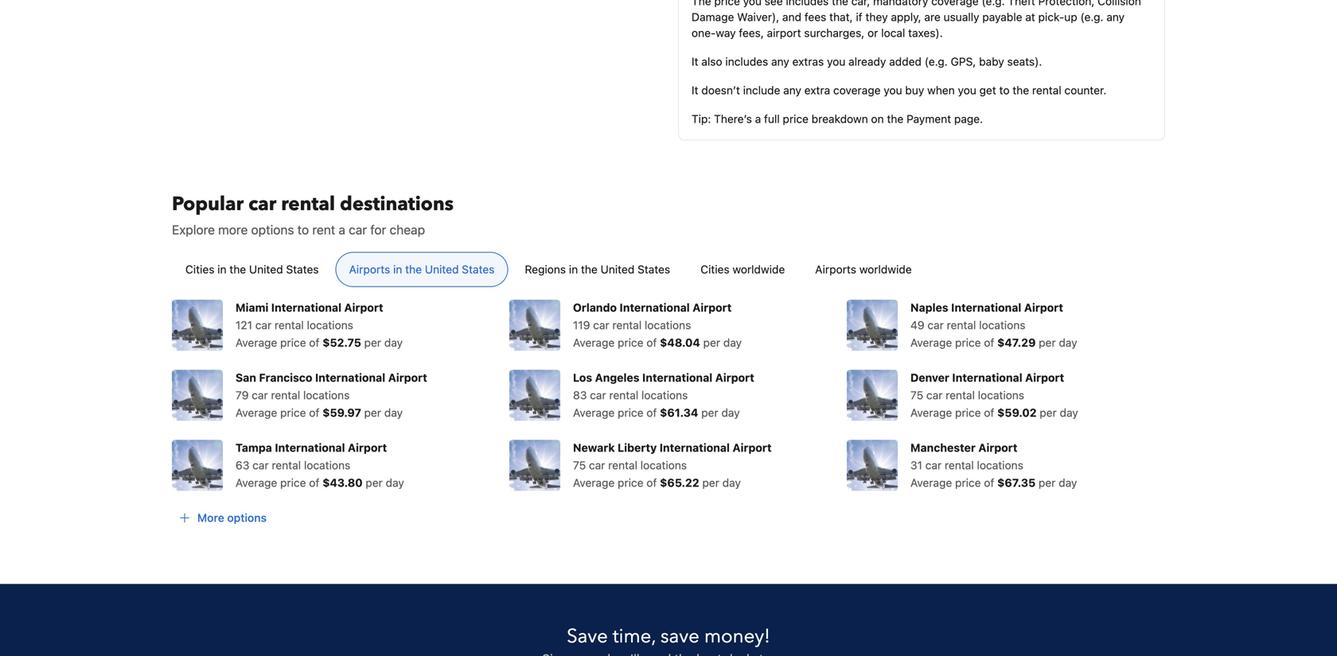 Task type: vqa. For each thing, say whether or not it's contained in the screenshot.
'of' inside the Tampa International Airport 63 car rental locations Average price of $43.80 per day
yes



Task type: describe. For each thing, give the bounding box(es) containing it.
of inside denver international airport 75 car rental locations average price of $59.02 per day
[[985, 406, 995, 419]]

car right popular
[[249, 191, 277, 217]]

regions
[[525, 263, 566, 276]]

time,
[[613, 623, 656, 650]]

they
[[866, 10, 888, 23]]

2 vertical spatial (e.g.
[[925, 55, 948, 68]]

airport inside naples international airport 49 car rental locations average price of $47.29 per day
[[1025, 301, 1064, 314]]

states for airports in the united states
[[462, 263, 495, 276]]

of inside orlando international airport 119 car rental locations average price of $48.04 per day
[[647, 336, 657, 349]]

any for it also includes any extras you already added (e.g. gps, baby seats).
[[772, 55, 790, 68]]

per inside denver international airport 75 car rental locations average price of $59.02 per day
[[1040, 406, 1057, 419]]

cheap car rental at miami international airport – mia image
[[172, 300, 223, 351]]

airport inside newark liberty international airport 75 car rental locations average price of $65.22 per day
[[733, 441, 772, 454]]

regions in the united states button
[[512, 252, 684, 287]]

cheap car rental at naples international airport – nap image
[[847, 300, 898, 351]]

there's
[[714, 112, 752, 125]]

one-
[[692, 26, 716, 39]]

rent
[[312, 222, 335, 237]]

airports worldwide
[[816, 263, 912, 276]]

per inside manchester airport 31 car rental locations average price of $67.35 per day
[[1039, 476, 1056, 489]]

car inside newark liberty international airport 75 car rental locations average price of $65.22 per day
[[589, 459, 606, 472]]

and
[[783, 10, 802, 23]]

75 inside newark liberty international airport 75 car rental locations average price of $65.22 per day
[[573, 459, 586, 472]]

it for it also includes any extras you already added (e.g. gps, baby seats).
[[692, 55, 699, 68]]

to inside popular car rental destinations explore more options to rent a car for cheap
[[298, 222, 309, 237]]

day inside denver international airport 75 car rental locations average price of $59.02 per day
[[1060, 406, 1079, 419]]

states for cities in the united states
[[286, 263, 319, 276]]

locations inside denver international airport 75 car rental locations average price of $59.02 per day
[[978, 388, 1025, 402]]

it doesn't include any extra coverage you buy when you get to the rental counter.
[[692, 83, 1107, 97]]

airports for airports worldwide
[[816, 263, 857, 276]]

full
[[764, 112, 780, 125]]

more options
[[197, 511, 267, 524]]

cheap car rental at san francisco international airport – sfo image
[[172, 370, 223, 421]]

usually
[[944, 10, 980, 23]]

apply,
[[891, 10, 922, 23]]

worldwide for cities worldwide
[[733, 263, 785, 276]]

manchester airport 31 car rental locations average price of $67.35 per day
[[911, 441, 1078, 489]]

get
[[980, 83, 997, 97]]

day inside 'miami international airport 121 car rental locations average price of $52.75 per day'
[[384, 336, 403, 349]]

price inside denver international airport 75 car rental locations average price of $59.02 per day
[[956, 406, 982, 419]]

of inside 'miami international airport 121 car rental locations average price of $52.75 per day'
[[309, 336, 320, 349]]

airport
[[767, 26, 802, 39]]

surcharges,
[[805, 26, 865, 39]]

way
[[716, 26, 736, 39]]

naples
[[911, 301, 949, 314]]

states for regions in the united states
[[638, 263, 671, 276]]

car inside manchester airport 31 car rental locations average price of $67.35 per day
[[926, 459, 942, 472]]

or
[[868, 26, 879, 39]]

francisco
[[259, 371, 313, 384]]

miami
[[236, 301, 269, 314]]

that,
[[830, 10, 853, 23]]

price inside newark liberty international airport 75 car rental locations average price of $65.22 per day
[[618, 476, 644, 489]]

locations inside 'miami international airport 121 car rental locations average price of $52.75 per day'
[[307, 318, 353, 332]]

counter.
[[1065, 83, 1107, 97]]

of inside manchester airport 31 car rental locations average price of $67.35 per day
[[985, 476, 995, 489]]

theft
[[1008, 0, 1036, 7]]

buy
[[906, 83, 925, 97]]

airports worldwide button
[[802, 252, 926, 287]]

tampa
[[236, 441, 272, 454]]

regions in the united states
[[525, 263, 671, 276]]

cheap
[[390, 222, 425, 237]]

average inside 'miami international airport 121 car rental locations average price of $52.75 per day'
[[236, 336, 277, 349]]

any for it doesn't include any extra coverage you buy when you get to the rental counter.
[[784, 83, 802, 97]]

money!
[[705, 623, 771, 650]]

any inside the price you see includes the car, mandatory coverage (e.g. theft protection, collision damage waiver), and fees that, if they apply, are usually payable at pick-up (e.g. any one-way fees, airport surcharges, or local taxes).
[[1107, 10, 1125, 23]]

0 vertical spatial a
[[755, 112, 761, 125]]

more options button
[[172, 504, 273, 532]]

of inside newark liberty international airport 75 car rental locations average price of $65.22 per day
[[647, 476, 657, 489]]

the inside button
[[581, 263, 598, 276]]

coverage inside the price you see includes the car, mandatory coverage (e.g. theft protection, collision damage waiver), and fees that, if they apply, are usually payable at pick-up (e.g. any one-way fees, airport surcharges, or local taxes).
[[932, 0, 979, 7]]

san
[[236, 371, 256, 384]]

worldwide for airports worldwide
[[860, 263, 912, 276]]

options inside button
[[227, 511, 267, 524]]

airport inside san francisco international airport 79 car rental locations average price of $59.97 per day
[[388, 371, 427, 384]]

car,
[[852, 0, 871, 7]]

payable
[[983, 10, 1023, 23]]

1 vertical spatial (e.g.
[[1081, 10, 1104, 23]]

cities for cities worldwide
[[701, 263, 730, 276]]

save
[[661, 623, 700, 650]]

119
[[573, 318, 590, 332]]

airport inside tampa international airport 63 car rental locations average price of $43.80 per day
[[348, 441, 387, 454]]

average inside los angeles international airport 83 car rental locations average price of $61.34 per day
[[573, 406, 615, 419]]

at
[[1026, 10, 1036, 23]]

added
[[890, 55, 922, 68]]

average inside manchester airport 31 car rental locations average price of $67.35 per day
[[911, 476, 953, 489]]

cheap car rental at manchester airport – man image
[[847, 440, 898, 491]]

price inside orlando international airport 119 car rental locations average price of $48.04 per day
[[618, 336, 644, 349]]

payment
[[907, 112, 952, 125]]

tip: there's a full price breakdown on the payment page.
[[692, 112, 984, 125]]

day inside tampa international airport 63 car rental locations average price of $43.80 per day
[[386, 476, 404, 489]]

up
[[1065, 10, 1078, 23]]

rental inside san francisco international airport 79 car rental locations average price of $59.97 per day
[[271, 388, 300, 402]]

liberty
[[618, 441, 657, 454]]

$47.29
[[998, 336, 1036, 349]]

cities worldwide
[[701, 263, 785, 276]]

you left get
[[958, 83, 977, 97]]

are
[[925, 10, 941, 23]]

international inside tampa international airport 63 car rental locations average price of $43.80 per day
[[275, 441, 345, 454]]

popular
[[172, 191, 244, 217]]

of inside tampa international airport 63 car rental locations average price of $43.80 per day
[[309, 476, 320, 489]]

locations inside orlando international airport 119 car rental locations average price of $48.04 per day
[[645, 318, 691, 332]]

seats).
[[1008, 55, 1043, 68]]

collision
[[1098, 0, 1142, 7]]

of inside naples international airport 49 car rental locations average price of $47.29 per day
[[985, 336, 995, 349]]

local
[[882, 26, 906, 39]]

$52.75
[[323, 336, 361, 349]]

$65.22
[[660, 476, 700, 489]]

airport inside orlando international airport 119 car rental locations average price of $48.04 per day
[[693, 301, 732, 314]]

airports in the united states button
[[336, 252, 508, 287]]

more
[[197, 511, 224, 524]]

orlando
[[573, 301, 617, 314]]

price inside los angeles international airport 83 car rental locations average price of $61.34 per day
[[618, 406, 644, 419]]

day inside manchester airport 31 car rental locations average price of $67.35 per day
[[1059, 476, 1078, 489]]

it also includes any extras you already added (e.g. gps, baby seats).
[[692, 55, 1043, 68]]

day inside naples international airport 49 car rental locations average price of $47.29 per day
[[1059, 336, 1078, 349]]

rental inside popular car rental destinations explore more options to rent a car for cheap
[[281, 191, 335, 217]]

the down more
[[230, 263, 246, 276]]

day inside orlando international airport 119 car rental locations average price of $48.04 per day
[[724, 336, 742, 349]]

rental inside 'miami international airport 121 car rental locations average price of $52.75 per day'
[[275, 318, 304, 332]]

destinations
[[340, 191, 454, 217]]

per inside los angeles international airport 83 car rental locations average price of $61.34 per day
[[702, 406, 719, 419]]

locations inside newark liberty international airport 75 car rental locations average price of $65.22 per day
[[641, 459, 687, 472]]

locations inside los angeles international airport 83 car rental locations average price of $61.34 per day
[[642, 388, 688, 402]]

waiver),
[[738, 10, 780, 23]]

breakdown
[[812, 112, 869, 125]]

per inside orlando international airport 119 car rental locations average price of $48.04 per day
[[704, 336, 721, 349]]

include
[[744, 83, 781, 97]]

1 horizontal spatial to
[[1000, 83, 1010, 97]]

international inside newark liberty international airport 75 car rental locations average price of $65.22 per day
[[660, 441, 730, 454]]

explore
[[172, 222, 215, 237]]

31
[[911, 459, 923, 472]]

rental inside manchester airport 31 car rental locations average price of $67.35 per day
[[945, 459, 975, 472]]



Task type: locate. For each thing, give the bounding box(es) containing it.
the up that,
[[832, 0, 849, 7]]

doesn't
[[702, 83, 741, 97]]

day inside newark liberty international airport 75 car rental locations average price of $65.22 per day
[[723, 476, 741, 489]]

locations up $61.34
[[642, 388, 688, 402]]

0 horizontal spatial in
[[218, 263, 227, 276]]

united down 'cheap'
[[425, 263, 459, 276]]

extra
[[805, 83, 831, 97]]

0 vertical spatial includes
[[786, 0, 829, 7]]

0 vertical spatial any
[[1107, 10, 1125, 23]]

0 vertical spatial 75
[[911, 388, 924, 402]]

day right $59.97
[[384, 406, 403, 419]]

1 vertical spatial to
[[298, 222, 309, 237]]

average inside naples international airport 49 car rental locations average price of $47.29 per day
[[911, 336, 953, 349]]

tab list containing cities in the united states
[[159, 252, 1179, 288]]

of inside san francisco international airport 79 car rental locations average price of $59.97 per day
[[309, 406, 320, 419]]

locations up $67.35 at the right of page
[[978, 459, 1024, 472]]

1 horizontal spatial includes
[[786, 0, 829, 7]]

2 vertical spatial any
[[784, 83, 802, 97]]

2 in from the left
[[393, 263, 402, 276]]

3 in from the left
[[569, 263, 578, 276]]

options
[[251, 222, 294, 237], [227, 511, 267, 524]]

per inside tampa international airport 63 car rental locations average price of $43.80 per day
[[366, 476, 383, 489]]

in
[[218, 263, 227, 276], [393, 263, 402, 276], [569, 263, 578, 276]]

states left regions
[[462, 263, 495, 276]]

rental down orlando
[[613, 318, 642, 332]]

75 down denver
[[911, 388, 924, 402]]

the right on
[[887, 112, 904, 125]]

any left extras
[[772, 55, 790, 68]]

states up orlando international airport 119 car rental locations average price of $48.04 per day
[[638, 263, 671, 276]]

0 vertical spatial coverage
[[932, 0, 979, 7]]

extras
[[793, 55, 824, 68]]

a inside popular car rental destinations explore more options to rent a car for cheap
[[339, 222, 346, 237]]

airport inside denver international airport 75 car rental locations average price of $59.02 per day
[[1026, 371, 1065, 384]]

2 horizontal spatial in
[[569, 263, 578, 276]]

(e.g. left 'gps,'
[[925, 55, 948, 68]]

gps,
[[951, 55, 977, 68]]

any left extra
[[784, 83, 802, 97]]

per inside newark liberty international airport 75 car rental locations average price of $65.22 per day
[[703, 476, 720, 489]]

page.
[[955, 112, 984, 125]]

international inside orlando international airport 119 car rental locations average price of $48.04 per day
[[620, 301, 690, 314]]

rental inside naples international airport 49 car rental locations average price of $47.29 per day
[[947, 318, 977, 332]]

63
[[236, 459, 250, 472]]

121
[[236, 318, 252, 332]]

1 in from the left
[[218, 263, 227, 276]]

1 vertical spatial any
[[772, 55, 790, 68]]

rental inside newark liberty international airport 75 car rental locations average price of $65.22 per day
[[609, 459, 638, 472]]

in down more
[[218, 263, 227, 276]]

united up miami
[[249, 263, 283, 276]]

1 united from the left
[[249, 263, 283, 276]]

1 vertical spatial includes
[[726, 55, 769, 68]]

average inside tampa international airport 63 car rental locations average price of $43.80 per day
[[236, 476, 277, 489]]

car inside tampa international airport 63 car rental locations average price of $43.80 per day
[[253, 459, 269, 472]]

to left rent
[[298, 222, 309, 237]]

includes up the fees
[[786, 0, 829, 7]]

of left $48.04
[[647, 336, 657, 349]]

1 horizontal spatial united
[[425, 263, 459, 276]]

taxes).
[[909, 26, 943, 39]]

75 inside denver international airport 75 car rental locations average price of $59.02 per day
[[911, 388, 924, 402]]

1 airports from the left
[[349, 263, 390, 276]]

in right regions
[[569, 263, 578, 276]]

locations inside tampa international airport 63 car rental locations average price of $43.80 per day
[[304, 459, 351, 472]]

united for cities
[[249, 263, 283, 276]]

day right $52.75
[[384, 336, 403, 349]]

newark liberty international airport 75 car rental locations average price of $65.22 per day
[[573, 441, 772, 489]]

1 states from the left
[[286, 263, 319, 276]]

international inside denver international airport 75 car rental locations average price of $59.02 per day
[[953, 371, 1023, 384]]

3 united from the left
[[601, 263, 635, 276]]

rental up rent
[[281, 191, 335, 217]]

price down the francisco at the left bottom of page
[[280, 406, 306, 419]]

rental right 121 at left
[[275, 318, 304, 332]]

orlando international airport 119 car rental locations average price of $48.04 per day
[[573, 301, 742, 349]]

rental down angeles
[[610, 388, 639, 402]]

0 vertical spatial it
[[692, 55, 699, 68]]

locations up $59.97
[[303, 388, 350, 402]]

average inside newark liberty international airport 75 car rental locations average price of $65.22 per day
[[573, 476, 615, 489]]

0 horizontal spatial cities
[[186, 263, 215, 276]]

cheap car rental at tampa international airport – tpa image
[[172, 440, 223, 491]]

per right $52.75
[[364, 336, 381, 349]]

75 down newark
[[573, 459, 586, 472]]

of left $52.75
[[309, 336, 320, 349]]

you left buy
[[884, 83, 903, 97]]

average down 121 at left
[[236, 336, 277, 349]]

of inside los angeles international airport 83 car rental locations average price of $61.34 per day
[[647, 406, 657, 419]]

1 cities from the left
[[186, 263, 215, 276]]

1 horizontal spatial coverage
[[932, 0, 979, 7]]

of left $47.29
[[985, 336, 995, 349]]

1 vertical spatial 75
[[573, 459, 586, 472]]

2 horizontal spatial united
[[601, 263, 635, 276]]

per inside naples international airport 49 car rental locations average price of $47.29 per day
[[1039, 336, 1056, 349]]

price down manchester
[[956, 476, 982, 489]]

0 horizontal spatial worldwide
[[733, 263, 785, 276]]

san francisco international airport 79 car rental locations average price of $59.97 per day
[[236, 371, 427, 419]]

0 horizontal spatial coverage
[[834, 83, 881, 97]]

of left $67.35 at the right of page
[[985, 476, 995, 489]]

denver international airport 75 car rental locations average price of $59.02 per day
[[911, 371, 1079, 419]]

1 horizontal spatial airports
[[816, 263, 857, 276]]

airport inside los angeles international airport 83 car rental locations average price of $61.34 per day
[[716, 371, 755, 384]]

1 horizontal spatial worldwide
[[860, 263, 912, 276]]

cities in the united states
[[186, 263, 319, 276]]

any down collision
[[1107, 10, 1125, 23]]

3 states from the left
[[638, 263, 671, 276]]

worldwide inside cities worldwide button
[[733, 263, 785, 276]]

average down the 119
[[573, 336, 615, 349]]

also
[[702, 55, 723, 68]]

locations inside naples international airport 49 car rental locations average price of $47.29 per day
[[980, 318, 1026, 332]]

rental inside orlando international airport 119 car rental locations average price of $48.04 per day
[[613, 318, 642, 332]]

it left also
[[692, 55, 699, 68]]

2 horizontal spatial states
[[638, 263, 671, 276]]

you
[[744, 0, 762, 7], [827, 55, 846, 68], [884, 83, 903, 97], [958, 83, 977, 97]]

international up $48.04
[[620, 301, 690, 314]]

car inside 'miami international airport 121 car rental locations average price of $52.75 per day'
[[255, 318, 272, 332]]

denver
[[911, 371, 950, 384]]

of left $59.02
[[985, 406, 995, 419]]

average inside orlando international airport 119 car rental locations average price of $48.04 per day
[[573, 336, 615, 349]]

in for airports
[[393, 263, 402, 276]]

0 horizontal spatial to
[[298, 222, 309, 237]]

0 vertical spatial options
[[251, 222, 294, 237]]

locations inside san francisco international airport 79 car rental locations average price of $59.97 per day
[[303, 388, 350, 402]]

includes down fees,
[[726, 55, 769, 68]]

$48.04
[[660, 336, 701, 349]]

the price you see includes the car, mandatory coverage (e.g. theft protection, collision damage waiver), and fees that, if they apply, are usually payable at pick-up (e.g. any one-way fees, airport surcharges, or local taxes).
[[692, 0, 1142, 39]]

a
[[755, 112, 761, 125], [339, 222, 346, 237]]

car right 83
[[590, 388, 607, 402]]

you up waiver),
[[744, 0, 762, 7]]

day right $47.29
[[1059, 336, 1078, 349]]

you right extras
[[827, 55, 846, 68]]

car inside naples international airport 49 car rental locations average price of $47.29 per day
[[928, 318, 944, 332]]

already
[[849, 55, 887, 68]]

2 airports from the left
[[816, 263, 857, 276]]

international down $59.97
[[275, 441, 345, 454]]

1 horizontal spatial in
[[393, 263, 402, 276]]

day right $43.80 at the left bottom of page
[[386, 476, 404, 489]]

to
[[1000, 83, 1010, 97], [298, 222, 309, 237]]

the inside the price you see includes the car, mandatory coverage (e.g. theft protection, collision damage waiver), and fees that, if they apply, are usually payable at pick-up (e.g. any one-way fees, airport surcharges, or local taxes).
[[832, 0, 849, 7]]

the up orlando
[[581, 263, 598, 276]]

price right full at the right of page
[[783, 112, 809, 125]]

cheap car rental at denver international airport – den image
[[847, 370, 898, 421]]

in for cities
[[218, 263, 227, 276]]

day inside los angeles international airport 83 car rental locations average price of $61.34 per day
[[722, 406, 740, 419]]

price up the francisco at the left bottom of page
[[280, 336, 306, 349]]

(e.g. up payable
[[982, 0, 1005, 7]]

0 horizontal spatial includes
[[726, 55, 769, 68]]

save time, save money!
[[567, 623, 771, 650]]

per right $47.29
[[1039, 336, 1056, 349]]

of left $43.80 at the left bottom of page
[[309, 476, 320, 489]]

fees
[[805, 10, 827, 23]]

tampa international airport 63 car rental locations average price of $43.80 per day
[[236, 441, 404, 489]]

locations up $48.04
[[645, 318, 691, 332]]

on
[[872, 112, 884, 125]]

(e.g.
[[982, 0, 1005, 7], [1081, 10, 1104, 23], [925, 55, 948, 68]]

price inside the price you see includes the car, mandatory coverage (e.g. theft protection, collision damage waiver), and fees that, if they apply, are usually payable at pick-up (e.g. any one-way fees, airport surcharges, or local taxes).
[[715, 0, 740, 7]]

cheap car rental at los angeles international airport – lax image
[[510, 370, 561, 421]]

naples international airport 49 car rental locations average price of $47.29 per day
[[911, 301, 1078, 349]]

car left for
[[349, 222, 367, 237]]

1 vertical spatial it
[[692, 83, 699, 97]]

rental inside tampa international airport 63 car rental locations average price of $43.80 per day
[[272, 459, 301, 472]]

locations up $52.75
[[307, 318, 353, 332]]

rental down liberty
[[609, 459, 638, 472]]

airports up cheap car rental at naples international airport – nap image on the right
[[816, 263, 857, 276]]

day inside san francisco international airport 79 car rental locations average price of $59.97 per day
[[384, 406, 403, 419]]

0 horizontal spatial a
[[339, 222, 346, 237]]

1 vertical spatial options
[[227, 511, 267, 524]]

states
[[286, 263, 319, 276], [462, 263, 495, 276], [638, 263, 671, 276]]

of left $61.34
[[647, 406, 657, 419]]

2 horizontal spatial (e.g.
[[1081, 10, 1104, 23]]

international inside 'miami international airport 121 car rental locations average price of $52.75 per day'
[[271, 301, 342, 314]]

1 it from the top
[[692, 55, 699, 68]]

49
[[911, 318, 925, 332]]

rental
[[1033, 83, 1062, 97], [281, 191, 335, 217], [275, 318, 304, 332], [613, 318, 642, 332], [947, 318, 977, 332], [271, 388, 300, 402], [610, 388, 639, 402], [946, 388, 975, 402], [272, 459, 301, 472], [609, 459, 638, 472], [945, 459, 975, 472]]

average inside denver international airport 75 car rental locations average price of $59.02 per day
[[911, 406, 953, 419]]

1 horizontal spatial a
[[755, 112, 761, 125]]

locations up $65.22 on the bottom
[[641, 459, 687, 472]]

1 vertical spatial a
[[339, 222, 346, 237]]

price inside naples international airport 49 car rental locations average price of $47.29 per day
[[956, 336, 982, 349]]

rental down seats).
[[1033, 83, 1062, 97]]

day
[[384, 336, 403, 349], [724, 336, 742, 349], [1059, 336, 1078, 349], [384, 406, 403, 419], [722, 406, 740, 419], [1060, 406, 1079, 419], [386, 476, 404, 489], [723, 476, 741, 489], [1059, 476, 1078, 489]]

car inside denver international airport 75 car rental locations average price of $59.02 per day
[[927, 388, 943, 402]]

price inside 'miami international airport 121 car rental locations average price of $52.75 per day'
[[280, 336, 306, 349]]

protection,
[[1039, 0, 1095, 7]]

international inside san francisco international airport 79 car rental locations average price of $59.97 per day
[[315, 371, 386, 384]]

2 states from the left
[[462, 263, 495, 276]]

los angeles international airport 83 car rental locations average price of $61.34 per day
[[573, 371, 755, 419]]

rental down denver
[[946, 388, 975, 402]]

locations up $47.29
[[980, 318, 1026, 332]]

worldwide inside airports worldwide button
[[860, 263, 912, 276]]

$67.35
[[998, 476, 1036, 489]]

car down denver
[[927, 388, 943, 402]]

1 horizontal spatial 75
[[911, 388, 924, 402]]

cheap car rental at orlando international airport – mco image
[[510, 300, 561, 351]]

united inside button
[[601, 263, 635, 276]]

it
[[692, 55, 699, 68], [692, 83, 699, 97]]

per right $48.04
[[704, 336, 721, 349]]

tab list
[[159, 252, 1179, 288]]

pick-
[[1039, 10, 1065, 23]]

price up angeles
[[618, 336, 644, 349]]

day right $65.22 on the bottom
[[723, 476, 741, 489]]

0 vertical spatial to
[[1000, 83, 1010, 97]]

airport inside manchester airport 31 car rental locations average price of $67.35 per day
[[979, 441, 1018, 454]]

per inside san francisco international airport 79 car rental locations average price of $59.97 per day
[[364, 406, 381, 419]]

price up liberty
[[618, 406, 644, 419]]

average down '79'
[[236, 406, 277, 419]]

states down rent
[[286, 263, 319, 276]]

price up manchester
[[956, 406, 982, 419]]

rental down tampa
[[272, 459, 301, 472]]

popular car rental destinations explore more options to rent a car for cheap
[[172, 191, 454, 237]]

manchester
[[911, 441, 976, 454]]

$43.80
[[323, 476, 363, 489]]

0 horizontal spatial airports
[[349, 263, 390, 276]]

car right "49"
[[928, 318, 944, 332]]

per right $61.34
[[702, 406, 719, 419]]

$59.97
[[323, 406, 361, 419]]

83
[[573, 388, 587, 402]]

car down newark
[[589, 459, 606, 472]]

per
[[364, 336, 381, 349], [704, 336, 721, 349], [1039, 336, 1056, 349], [364, 406, 381, 419], [702, 406, 719, 419], [1040, 406, 1057, 419], [366, 476, 383, 489], [703, 476, 720, 489], [1039, 476, 1056, 489]]

airport inside 'miami international airport 121 car rental locations average price of $52.75 per day'
[[344, 301, 384, 314]]

airport
[[344, 301, 384, 314], [693, 301, 732, 314], [1025, 301, 1064, 314], [388, 371, 427, 384], [716, 371, 755, 384], [1026, 371, 1065, 384], [348, 441, 387, 454], [733, 441, 772, 454], [979, 441, 1018, 454]]

international down $47.29
[[953, 371, 1023, 384]]

rental down manchester
[[945, 459, 975, 472]]

locations up $59.02
[[978, 388, 1025, 402]]

international up $61.34
[[643, 371, 713, 384]]

price inside san francisco international airport 79 car rental locations average price of $59.97 per day
[[280, 406, 306, 419]]

locations up $43.80 at the left bottom of page
[[304, 459, 351, 472]]

a left full at the right of page
[[755, 112, 761, 125]]

average inside san francisco international airport 79 car rental locations average price of $59.97 per day
[[236, 406, 277, 419]]

1 horizontal spatial (e.g.
[[982, 0, 1005, 7]]

0 horizontal spatial states
[[286, 263, 319, 276]]

price down liberty
[[618, 476, 644, 489]]

international inside los angeles international airport 83 car rental locations average price of $61.34 per day
[[643, 371, 713, 384]]

car inside san francisco international airport 79 car rental locations average price of $59.97 per day
[[252, 388, 268, 402]]

newark
[[573, 441, 615, 454]]

fees,
[[739, 26, 764, 39]]

international inside naples international airport 49 car rental locations average price of $47.29 per day
[[952, 301, 1022, 314]]

$59.02
[[998, 406, 1037, 419]]

cities for cities in the united states
[[186, 263, 215, 276]]

price left $43.80 at the left bottom of page
[[280, 476, 306, 489]]

it for it doesn't include any extra coverage you buy when you get to the rental counter.
[[692, 83, 699, 97]]

car right '79'
[[252, 388, 268, 402]]

for
[[371, 222, 386, 237]]

price inside tampa international airport 63 car rental locations average price of $43.80 per day
[[280, 476, 306, 489]]

0 horizontal spatial united
[[249, 263, 283, 276]]

car down orlando
[[593, 318, 610, 332]]

car right 31
[[926, 459, 942, 472]]

united for airports
[[425, 263, 459, 276]]

in for regions
[[569, 263, 578, 276]]

see
[[765, 0, 783, 7]]

a right rent
[[339, 222, 346, 237]]

price up damage
[[715, 0, 740, 7]]

united up orlando
[[601, 263, 635, 276]]

includes
[[786, 0, 829, 7], [726, 55, 769, 68]]

rental inside denver international airport 75 car rental locations average price of $59.02 per day
[[946, 388, 975, 402]]

includes inside the price you see includes the car, mandatory coverage (e.g. theft protection, collision damage waiver), and fees that, if they apply, are usually payable at pick-up (e.g. any one-way fees, airport surcharges, or local taxes).
[[786, 0, 829, 7]]

car inside orlando international airport 119 car rental locations average price of $48.04 per day
[[593, 318, 610, 332]]

2 cities from the left
[[701, 263, 730, 276]]

of left $65.22 on the bottom
[[647, 476, 657, 489]]

in inside button
[[569, 263, 578, 276]]

if
[[856, 10, 863, 23]]

average down 83
[[573, 406, 615, 419]]

airports in the united states
[[349, 263, 495, 276]]

1 horizontal spatial states
[[462, 263, 495, 276]]

baby
[[980, 55, 1005, 68]]

price
[[715, 0, 740, 7], [783, 112, 809, 125], [280, 336, 306, 349], [618, 336, 644, 349], [956, 336, 982, 349], [280, 406, 306, 419], [618, 406, 644, 419], [956, 406, 982, 419], [280, 476, 306, 489], [618, 476, 644, 489], [956, 476, 982, 489]]

price left $47.29
[[956, 336, 982, 349]]

0 horizontal spatial 75
[[573, 459, 586, 472]]

2 worldwide from the left
[[860, 263, 912, 276]]

airports for airports in the united states
[[349, 263, 390, 276]]

$61.34
[[660, 406, 699, 419]]

car
[[249, 191, 277, 217], [349, 222, 367, 237], [255, 318, 272, 332], [593, 318, 610, 332], [928, 318, 944, 332], [252, 388, 268, 402], [590, 388, 607, 402], [927, 388, 943, 402], [253, 459, 269, 472], [589, 459, 606, 472], [926, 459, 942, 472]]

states inside button
[[638, 263, 671, 276]]

save
[[567, 623, 608, 650]]

the
[[832, 0, 849, 7], [1013, 83, 1030, 97], [887, 112, 904, 125], [230, 263, 246, 276], [405, 263, 422, 276], [581, 263, 598, 276]]

1 vertical spatial coverage
[[834, 83, 881, 97]]

car inside los angeles international airport 83 car rental locations average price of $61.34 per day
[[590, 388, 607, 402]]

international up $47.29
[[952, 301, 1022, 314]]

2 united from the left
[[425, 263, 459, 276]]

cities in the united states button
[[172, 252, 333, 287]]

you inside the price you see includes the car, mandatory coverage (e.g. theft protection, collision damage waiver), and fees that, if they apply, are usually payable at pick-up (e.g. any one-way fees, airport surcharges, or local taxes).
[[744, 0, 762, 7]]

locations inside manchester airport 31 car rental locations average price of $67.35 per day
[[978, 459, 1024, 472]]

the down 'cheap'
[[405, 263, 422, 276]]

price inside manchester airport 31 car rental locations average price of $67.35 per day
[[956, 476, 982, 489]]

average down the 63
[[236, 476, 277, 489]]

average down 31
[[911, 476, 953, 489]]

mandatory
[[874, 0, 929, 7]]

cheap car rental at newark liberty international airport – ewr image
[[510, 440, 561, 491]]

rental down naples
[[947, 318, 977, 332]]

damage
[[692, 10, 735, 23]]

0 horizontal spatial (e.g.
[[925, 55, 948, 68]]

options inside popular car rental destinations explore more options to rent a car for cheap
[[251, 222, 294, 237]]

1 horizontal spatial cities
[[701, 263, 730, 276]]

more
[[218, 222, 248, 237]]

rental inside los angeles international airport 83 car rental locations average price of $61.34 per day
[[610, 388, 639, 402]]

0 vertical spatial (e.g.
[[982, 0, 1005, 7]]

locations
[[307, 318, 353, 332], [645, 318, 691, 332], [980, 318, 1026, 332], [303, 388, 350, 402], [642, 388, 688, 402], [978, 388, 1025, 402], [304, 459, 351, 472], [641, 459, 687, 472], [978, 459, 1024, 472]]

1 worldwide from the left
[[733, 263, 785, 276]]

united for regions
[[601, 263, 635, 276]]

per inside 'miami international airport 121 car rental locations average price of $52.75 per day'
[[364, 336, 381, 349]]

tip:
[[692, 112, 711, 125]]

2 it from the top
[[692, 83, 699, 97]]

international up $52.75
[[271, 301, 342, 314]]

day right $67.35 at the right of page
[[1059, 476, 1078, 489]]

the down seats).
[[1013, 83, 1030, 97]]

angeles
[[595, 371, 640, 384]]

75
[[911, 388, 924, 402], [573, 459, 586, 472]]

worldwide
[[733, 263, 785, 276], [860, 263, 912, 276]]

day right $48.04
[[724, 336, 742, 349]]



